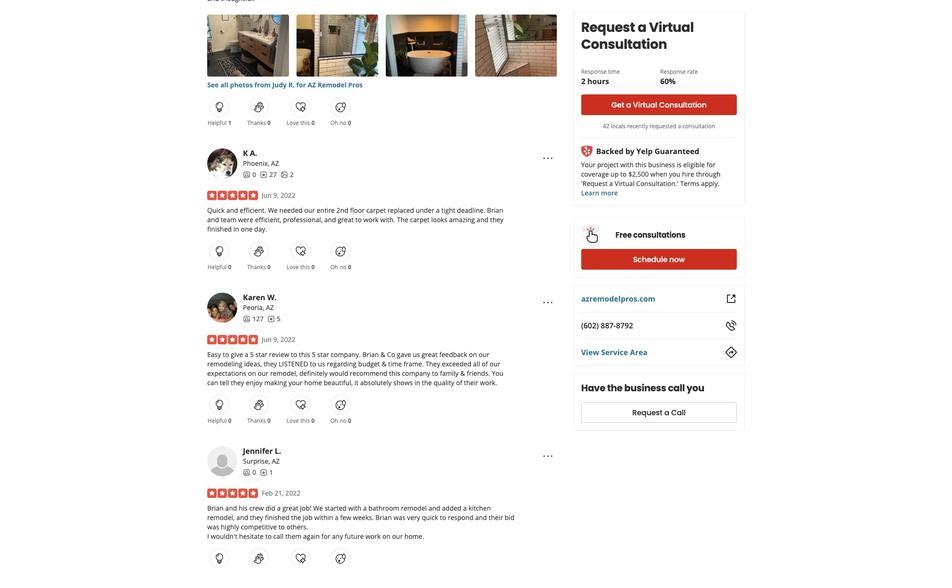 Task type: locate. For each thing, give the bounding box(es) containing it.
oh no 0 for karen w.
[[331, 417, 351, 425]]

0 vertical spatial virtual
[[650, 18, 694, 37]]

a inside quick and efficient. we needed our entire 2nd floor carpet replaced under a tight deadline. brian and team were efficient, professional, and great to work with. the carpet looks amazing and they finished in one day.
[[436, 206, 440, 215]]

0 horizontal spatial 2
[[290, 170, 294, 179]]

2 16 friends v2 image from the top
[[243, 316, 251, 323]]

in left one
[[234, 225, 239, 234]]

(602)
[[582, 321, 599, 331]]

thanks 0 for a.
[[247, 264, 271, 272]]

love for a.
[[287, 264, 299, 272]]

0 horizontal spatial the
[[291, 514, 301, 523]]

reviews element left 16 photos v2
[[260, 170, 277, 180]]

were
[[238, 216, 254, 225]]

0 horizontal spatial star
[[256, 351, 268, 360]]

5 star rating image for karen w.
[[207, 336, 258, 345]]

all right see
[[221, 81, 229, 90]]

beautiful,
[[324, 379, 353, 388]]

with inside brian and his crew did a great job! we started with a bathroom remodel and added a kitchen remodel, and they finished the job within a few weeks. brian was very quick to respond and their bid was highly competitive to others. i wouldn't hesitate to call them again for any future work on our home.
[[349, 504, 362, 513]]

42
[[603, 122, 610, 130]]

no
[[340, 119, 347, 127], [340, 264, 347, 272], [340, 417, 347, 425]]

started
[[325, 504, 347, 513]]

request for request a call
[[633, 407, 663, 418]]

1 vertical spatial we
[[313, 504, 323, 513]]

helpful 0 down the 'tell'
[[208, 417, 231, 425]]

2 inside 'response time 2 hours'
[[582, 76, 586, 87]]

remodeling
[[207, 360, 243, 369]]

virtual inside request a virtual consultation
[[650, 18, 694, 37]]

brian and his crew did a great job! we started with a bathroom remodel and added a kitchen remodel, and they finished the job within a few weeks. brian was very quick to respond and their bid was highly competitive to others. i wouldn't hesitate to call them again for any future work on our home.
[[207, 504, 515, 542]]

reviews element down surprise,
[[260, 469, 273, 478]]

virtual for request a virtual consultation
[[650, 18, 694, 37]]

1 5 star rating image from the top
[[207, 191, 258, 201]]

jun up efficient.
[[262, 191, 272, 200]]

0 vertical spatial thanks 0
[[247, 119, 271, 127]]

1 horizontal spatial of
[[482, 360, 488, 369]]

2 vertical spatial no
[[340, 417, 347, 425]]

16 friends v2 image
[[243, 171, 251, 179], [243, 316, 251, 323], [243, 469, 251, 477]]

1 horizontal spatial with
[[621, 160, 634, 169]]

work down 'floor'
[[364, 216, 379, 225]]

0 horizontal spatial on
[[248, 369, 256, 378]]

we
[[268, 206, 278, 215], [313, 504, 323, 513]]

request for request a virtual consultation
[[582, 18, 636, 37]]

in down company
[[415, 379, 420, 388]]

call
[[668, 382, 685, 395], [274, 533, 284, 542]]

helpful for karen w.
[[208, 417, 227, 425]]

love
[[287, 119, 299, 127], [287, 264, 299, 272], [287, 417, 299, 425]]

2 menu image from the top
[[543, 297, 554, 309]]

great up the they
[[422, 351, 438, 360]]

16 review v2 image right the "127"
[[268, 316, 275, 323]]

they down "crew"
[[250, 514, 263, 523]]

2 vertical spatial great
[[283, 504, 299, 513]]

thanks 0 up jennifer at the left of the page
[[247, 417, 271, 425]]

3 5 star rating image from the top
[[207, 489, 258, 499]]

call
[[672, 407, 686, 418]]

brian down bathroom
[[376, 514, 392, 523]]

on left home.
[[383, 533, 391, 542]]

3 oh no 0 from the top
[[331, 417, 351, 425]]

feedback
[[440, 351, 468, 360]]

0 vertical spatial 16 friends v2 image
[[243, 171, 251, 179]]

business up request a call at the bottom of page
[[625, 382, 667, 395]]

this inside your project with this business is eligible for coverage up to $2,500 when you hire through 'request a virtual consultation.' terms apply. learn more
[[636, 160, 647, 169]]

was up i
[[207, 523, 219, 532]]

5 star rating image up give
[[207, 336, 258, 345]]

on down ideas,
[[248, 369, 256, 378]]

work right future in the left bottom of the page
[[366, 533, 381, 542]]

0 horizontal spatial for
[[297, 81, 306, 90]]

business inside your project with this business is eligible for coverage up to $2,500 when you hire through 'request a virtual consultation.' terms apply. learn more
[[649, 160, 676, 169]]

0 horizontal spatial call
[[274, 533, 284, 542]]

2022 up needed
[[281, 191, 296, 200]]

family
[[440, 369, 459, 378]]

5 star rating image
[[207, 191, 258, 201], [207, 336, 258, 345], [207, 489, 258, 499]]

few
[[340, 514, 351, 523]]

friends element down peoria,
[[243, 315, 264, 324]]

their
[[464, 379, 479, 388], [489, 514, 503, 523]]

1 vertical spatial on
[[248, 369, 256, 378]]

request
[[582, 18, 636, 37], [633, 407, 663, 418]]

the inside the easy to give a 5 star review to this 5 star company. brian & co gave us great feedback on our remodeling ideas, they listened to us regarding budget & time frame. they exceeded all of our expectations on our remodel, definitely would recommend this company to family & friends. you can tell they enjoy making your home beautiful, it absolutely shows in the quality of their work.
[[422, 379, 432, 388]]

2 inside photos element
[[290, 170, 294, 179]]

under
[[416, 206, 435, 215]]

consultation inside 'button'
[[660, 99, 707, 110]]

to left the others.
[[279, 523, 285, 532]]

0 vertical spatial call
[[668, 382, 685, 395]]

for left any
[[322, 533, 331, 542]]

2022 up "review" in the bottom left of the page
[[281, 336, 296, 344]]

jun for w.
[[262, 336, 272, 344]]

0 horizontal spatial was
[[207, 523, 219, 532]]

menu image for karen w.
[[543, 297, 554, 309]]

1 helpful from the top
[[208, 119, 227, 127]]

friends element
[[243, 170, 256, 180], [243, 315, 264, 324], [243, 469, 256, 478]]

remodel, up making
[[270, 369, 298, 378]]

1 love from the top
[[287, 119, 299, 127]]

you up request a call button
[[687, 382, 705, 395]]

a.
[[250, 148, 257, 159]]

3 love from the top
[[287, 417, 299, 425]]

2 vertical spatial thanks
[[247, 417, 266, 425]]

with up weeks. at the bottom
[[349, 504, 362, 513]]

would
[[330, 369, 348, 378]]

0 vertical spatial finished
[[207, 225, 232, 234]]

0 vertical spatial remodel,
[[270, 369, 298, 378]]

2 vertical spatial 2022
[[286, 489, 301, 498]]

2 vertical spatial on
[[383, 533, 391, 542]]

60%
[[661, 76, 676, 87]]

16 review v2 image for jennifer
[[260, 469, 268, 477]]

the down company
[[422, 379, 432, 388]]

star up ideas,
[[256, 351, 268, 360]]

request inside request a call button
[[633, 407, 663, 418]]

21,
[[275, 489, 284, 498]]

reviews element containing 5
[[268, 315, 281, 324]]

finished inside quick and efficient. we needed our entire 2nd floor carpet replaced under a tight deadline. brian and team were efficient, professional, and great to work with. the carpet looks amazing and they finished in one day.
[[207, 225, 232, 234]]

all
[[221, 81, 229, 90], [473, 360, 480, 369]]

k a. phoenix, az
[[243, 148, 279, 168]]

recently
[[628, 122, 649, 130]]

2 helpful from the top
[[208, 264, 227, 272]]

and down quick
[[207, 216, 219, 225]]

1 vertical spatial thanks 0
[[247, 264, 271, 272]]

3 thanks 0 from the top
[[247, 417, 271, 425]]

0 horizontal spatial finished
[[207, 225, 232, 234]]

az down w.
[[266, 304, 274, 312]]

2 vertical spatial reviews element
[[260, 469, 273, 478]]

a
[[638, 18, 647, 37], [627, 99, 632, 110], [678, 122, 682, 130], [610, 179, 613, 188], [436, 206, 440, 215], [245, 351, 249, 360], [665, 407, 670, 418], [277, 504, 281, 513], [363, 504, 367, 513], [463, 504, 467, 513], [335, 514, 339, 523]]

response inside response rate 60%
[[661, 68, 686, 76]]

3 no from the top
[[340, 417, 347, 425]]

16 friends v2 image down surprise,
[[243, 469, 251, 477]]

terms
[[681, 179, 700, 188]]

l.
[[275, 447, 281, 457]]

1 vertical spatial you
[[687, 382, 705, 395]]

1 vertical spatial no
[[340, 264, 347, 272]]

brian right deadline.
[[487, 206, 504, 215]]

0 vertical spatial 2022
[[281, 191, 296, 200]]

0 vertical spatial carpet
[[367, 206, 386, 215]]

0 vertical spatial love this 0
[[287, 119, 315, 127]]

16 friends v2 image down the phoenix,
[[243, 171, 251, 179]]

request a call
[[633, 407, 686, 418]]

1 vertical spatial finished
[[265, 514, 290, 523]]

1 vertical spatial call
[[274, 533, 284, 542]]

1 vertical spatial with
[[349, 504, 362, 513]]

2nd
[[337, 206, 349, 215]]

oh for k a.
[[331, 264, 338, 272]]

2 5 star rating image from the top
[[207, 336, 258, 345]]

menu image
[[543, 153, 554, 164], [543, 297, 554, 309]]

2 no from the top
[[340, 264, 347, 272]]

consultation inside request a virtual consultation
[[582, 35, 668, 54]]

to
[[621, 170, 627, 179], [356, 216, 362, 225], [223, 351, 229, 360], [291, 351, 297, 360], [310, 360, 317, 369], [432, 369, 439, 378], [440, 514, 446, 523], [279, 523, 285, 532], [266, 533, 272, 542]]

deadline.
[[457, 206, 486, 215]]

they
[[426, 360, 441, 369]]

photo of k a. image
[[207, 149, 237, 179]]

business up "when" on the top right
[[649, 160, 676, 169]]

1 vertical spatial virtual
[[633, 99, 658, 110]]

16 review v2 image
[[268, 316, 275, 323], [260, 469, 268, 477]]

on
[[469, 351, 477, 360], [248, 369, 256, 378], [383, 533, 391, 542]]

1 horizontal spatial response
[[661, 68, 686, 76]]

1 vertical spatial 16 review v2 image
[[260, 469, 268, 477]]

work inside brian and his crew did a great job! we started with a bathroom remodel and added a kitchen remodel, and they finished the job within a few weeks. brian was very quick to respond and their bid was highly competitive to others. i wouldn't hesitate to call them again for any future work on our home.
[[366, 533, 381, 542]]

their down friends.
[[464, 379, 479, 388]]

great down 2nd
[[338, 216, 354, 225]]

see all photos from judy r. for az remodel pros link
[[207, 81, 363, 90]]

response
[[582, 68, 607, 76], [661, 68, 686, 76]]

2 love this 0 from the top
[[287, 264, 315, 272]]

backed by yelp guaranteed
[[597, 146, 700, 157]]

2 jun 9, 2022 from the top
[[262, 336, 296, 344]]

reviews element right the "127"
[[268, 315, 281, 324]]

16 friends v2 image left the "127"
[[243, 316, 251, 323]]

carpet up "with."
[[367, 206, 386, 215]]

1 vertical spatial request
[[633, 407, 663, 418]]

1 16 friends v2 image from the top
[[243, 171, 251, 179]]

thanks right (1 reaction) element
[[247, 119, 266, 127]]

1 horizontal spatial 2
[[582, 76, 586, 87]]

remodel, up highly
[[207, 514, 235, 523]]

0 vertical spatial with
[[621, 160, 634, 169]]

az inside karen w. peoria, az
[[266, 304, 274, 312]]

2 vertical spatial thanks 0
[[247, 417, 271, 425]]

1 horizontal spatial all
[[473, 360, 480, 369]]

bathroom
[[369, 504, 400, 513]]

0 vertical spatial all
[[221, 81, 229, 90]]

1 vertical spatial their
[[489, 514, 503, 523]]

menu image for k a.
[[543, 153, 554, 164]]

1 horizontal spatial 1
[[269, 469, 273, 478]]

3 helpful from the top
[[208, 417, 227, 425]]

& down exceeded
[[461, 369, 465, 378]]

1 horizontal spatial we
[[313, 504, 323, 513]]

1 thanks 0 from the top
[[247, 119, 271, 127]]

consultation
[[582, 35, 668, 54], [660, 99, 707, 110]]

3 oh from the top
[[331, 417, 338, 425]]

day.
[[254, 225, 267, 234]]

2 oh from the top
[[331, 264, 338, 272]]

have the business call you
[[582, 382, 705, 395]]

review
[[269, 351, 289, 360]]

regarding
[[327, 360, 357, 369]]

team
[[221, 216, 237, 225]]

az up the 27
[[271, 159, 279, 168]]

our inside brian and his crew did a great job! we started with a bathroom remodel and added a kitchen remodel, and they finished the job within a few weeks. brian was very quick to respond and their bid was highly competitive to others. i wouldn't hesitate to call them again for any future work on our home.
[[392, 533, 403, 542]]

eligible
[[684, 160, 705, 169]]

helpful down can
[[208, 417, 227, 425]]

2 friends element from the top
[[243, 315, 264, 324]]

reviews element
[[260, 170, 277, 180], [268, 315, 281, 324], [260, 469, 273, 478]]

and up team
[[227, 206, 238, 215]]

for inside brian and his crew did a great job! we started with a bathroom remodel and added a kitchen remodel, and they finished the job within a few weeks. brian was very quick to respond and their bid was highly competitive to others. i wouldn't hesitate to call them again for any future work on our home.
[[322, 533, 331, 542]]

2 horizontal spatial great
[[422, 351, 438, 360]]

easy to give a 5 star review to this 5 star company. brian & co gave us great feedback on our remodeling ideas, they listened to us regarding budget & time frame. they exceeded all of our expectations on our remodel, definitely would recommend this company to family & friends. you can tell they enjoy making your home beautiful, it absolutely shows in the quality of their work.
[[207, 351, 504, 388]]

photos element
[[281, 170, 294, 180]]

5
[[277, 315, 281, 324], [250, 351, 254, 360], [312, 351, 316, 360]]

az inside k a. phoenix, az
[[271, 159, 279, 168]]

5 right the "127"
[[277, 315, 281, 324]]

we inside brian and his crew did a great job! we started with a bathroom remodel and added a kitchen remodel, and they finished the job within a few weeks. brian was very quick to respond and their bid was highly competitive to others. i wouldn't hesitate to call them again for any future work on our home.
[[313, 504, 323, 513]]

love for w.
[[287, 417, 299, 425]]

0 horizontal spatial with
[[349, 504, 362, 513]]

time inside 'response time 2 hours'
[[609, 68, 620, 76]]

carpet down under on the left top
[[410, 216, 430, 225]]

pros
[[349, 81, 363, 90]]

& left co
[[381, 351, 386, 360]]

amazing
[[449, 216, 475, 225]]

a inside your project with this business is eligible for coverage up to $2,500 when you hire through 'request a virtual consultation.' terms apply. learn more
[[610, 179, 613, 188]]

1 vertical spatial oh
[[331, 264, 338, 272]]

1 no from the top
[[340, 119, 347, 127]]

consultation up 'response time 2 hours'
[[582, 35, 668, 54]]

remodel, inside brian and his crew did a great job! we started with a bathroom remodel and added a kitchen remodel, and they finished the job within a few weeks. brian was very quick to respond and their bid was highly competitive to others. i wouldn't hesitate to call them again for any future work on our home.
[[207, 514, 235, 523]]

one
[[241, 225, 253, 234]]

hours
[[588, 76, 610, 87]]

2 thanks 0 from the top
[[247, 264, 271, 272]]

wouldn't
[[211, 533, 238, 542]]

request inside request a virtual consultation
[[582, 18, 636, 37]]

0 horizontal spatial you
[[670, 170, 681, 179]]

0 vertical spatial 9,
[[273, 191, 279, 200]]

2 star from the left
[[317, 351, 329, 360]]

1 horizontal spatial great
[[338, 216, 354, 225]]

0 vertical spatial 2
[[582, 76, 586, 87]]

response up hours
[[582, 68, 607, 76]]

0 vertical spatial 5 star rating image
[[207, 191, 258, 201]]

1 response from the left
[[582, 68, 607, 76]]

great
[[338, 216, 354, 225], [422, 351, 438, 360], [283, 504, 299, 513]]

call inside brian and his crew did a great job! we started with a bathroom remodel and added a kitchen remodel, and they finished the job within a few weeks. brian was very quick to respond and their bid was highly competitive to others. i wouldn't hesitate to call them again for any future work on our home.
[[274, 533, 284, 542]]

the up the others.
[[291, 514, 301, 523]]

they
[[490, 216, 504, 225], [264, 360, 277, 369], [231, 379, 244, 388], [250, 514, 263, 523]]

highly
[[221, 523, 239, 532]]

response up 60%
[[661, 68, 686, 76]]

(0 reactions) element
[[268, 119, 271, 127], [312, 119, 315, 127], [348, 119, 351, 127], [228, 264, 231, 272], [268, 264, 271, 272], [312, 264, 315, 272], [348, 264, 351, 272], [228, 417, 231, 425], [268, 417, 271, 425], [312, 417, 315, 425], [348, 417, 351, 425]]

friends element down the phoenix,
[[243, 170, 256, 180]]

our up enjoy on the left bottom of page
[[258, 369, 269, 378]]

2 thanks from the top
[[247, 264, 266, 272]]

jun
[[262, 191, 272, 200], [262, 336, 272, 344]]

future
[[345, 533, 364, 542]]

1 vertical spatial love this 0
[[287, 264, 315, 272]]

2 vertical spatial helpful
[[208, 417, 227, 425]]

for right the r.
[[297, 81, 306, 90]]

virtual inside get a virtual consultation 'button'
[[633, 99, 658, 110]]

2 horizontal spatial for
[[707, 160, 716, 169]]

business
[[649, 160, 676, 169], [625, 382, 667, 395]]

0 vertical spatial friends element
[[243, 170, 256, 180]]

in inside quick and efficient. we needed our entire 2nd floor carpet replaced under a tight deadline. brian and team were efficient, professional, and great to work with. the carpet looks amazing and they finished in one day.
[[234, 225, 239, 234]]

and left his
[[225, 504, 237, 513]]

0 vertical spatial on
[[469, 351, 477, 360]]

friends element for jennifer
[[243, 469, 256, 478]]

0 vertical spatial jun 9, 2022
[[262, 191, 296, 200]]

1 menu image from the top
[[543, 153, 554, 164]]

0 horizontal spatial in
[[234, 225, 239, 234]]

response inside 'response time 2 hours'
[[582, 68, 607, 76]]

a inside get a virtual consultation 'button'
[[627, 99, 632, 110]]

1 horizontal spatial for
[[322, 533, 331, 542]]

2 jun from the top
[[262, 336, 272, 344]]

thanks
[[247, 119, 266, 127], [247, 264, 266, 272], [247, 417, 266, 425]]

photo of karen w. image
[[207, 293, 237, 323]]

0 horizontal spatial 1
[[228, 119, 231, 127]]

2 horizontal spatial on
[[469, 351, 477, 360]]

reviews element for l.
[[260, 469, 273, 478]]

azremodelpros.com
[[582, 294, 656, 304]]

their inside the easy to give a 5 star review to this 5 star company. brian & co gave us great feedback on our remodeling ideas, they listened to us regarding budget & time frame. they exceeded all of our expectations on our remodel, definitely would recommend this company to family & friends. you can tell they enjoy making your home beautiful, it absolutely shows in the quality of their work.
[[464, 379, 479, 388]]

az down l.
[[272, 457, 280, 466]]

virtual inside your project with this business is eligible for coverage up to $2,500 when you hire through 'request a virtual consultation.' terms apply. learn more
[[615, 179, 635, 188]]

3 friends element from the top
[[243, 469, 256, 478]]

peoria,
[[243, 304, 264, 312]]

and down kitchen
[[476, 514, 487, 523]]

hesitate
[[239, 533, 264, 542]]

love this 0 for karen w.
[[287, 417, 315, 425]]

2 9, from the top
[[273, 336, 279, 344]]

get a virtual consultation button
[[582, 95, 737, 115]]

star up regarding
[[317, 351, 329, 360]]

within
[[315, 514, 333, 523]]

thanks up jennifer at the left of the page
[[247, 417, 266, 425]]

0 horizontal spatial of
[[456, 379, 463, 388]]

of
[[482, 360, 488, 369], [456, 379, 463, 388]]

2 vertical spatial oh no 0
[[331, 417, 351, 425]]

az for l.
[[272, 457, 280, 466]]

we up efficient,
[[268, 206, 278, 215]]

virtual
[[650, 18, 694, 37], [633, 99, 658, 110], [615, 179, 635, 188]]

0 vertical spatial menu image
[[543, 153, 554, 164]]

and down entire
[[325, 216, 336, 225]]

great left job!
[[283, 504, 299, 513]]

1 vertical spatial great
[[422, 351, 438, 360]]

thanks 0 right (1 reaction) element
[[247, 119, 271, 127]]

1 9, from the top
[[273, 191, 279, 200]]

coverage
[[582, 170, 609, 179]]

reviews element containing 27
[[260, 170, 277, 180]]

to up remodeling
[[223, 351, 229, 360]]

1 vertical spatial reviews element
[[268, 315, 281, 324]]

thanks up karen
[[247, 264, 266, 272]]

their left 'bid'
[[489, 514, 503, 523]]

karen
[[243, 293, 265, 303]]

thanks 0 up karen w. link
[[247, 264, 271, 272]]

9, for k a.
[[273, 191, 279, 200]]

helpful for k a.
[[208, 264, 227, 272]]

0 horizontal spatial response
[[582, 68, 607, 76]]

with down by
[[621, 160, 634, 169]]

az for w.
[[266, 304, 274, 312]]

listened
[[279, 360, 308, 369]]

3 thanks from the top
[[247, 417, 266, 425]]

oh for karen w.
[[331, 417, 338, 425]]

their inside brian and his crew did a great job! we started with a bathroom remodel and added a kitchen remodel, and they finished the job within a few weeks. brian was very quick to respond and their bid was highly competitive to others. i wouldn't hesitate to call them again for any future work on our home.
[[489, 514, 503, 523]]

our up professional,
[[305, 206, 315, 215]]

az inside jennifer l. surprise, az
[[272, 457, 280, 466]]

our left home.
[[392, 533, 403, 542]]

1 horizontal spatial in
[[415, 379, 420, 388]]

they inside quick and efficient. we needed our entire 2nd floor carpet replaced under a tight deadline. brian and team were efficient, professional, and great to work with. the carpet looks amazing and they finished in one day.
[[490, 216, 504, 225]]

photo of jennifer l. image
[[207, 447, 237, 477]]

16 review v2 image down surprise,
[[260, 469, 268, 477]]

they right amazing
[[490, 216, 504, 225]]

az left remodel
[[308, 81, 316, 90]]

call left them
[[274, 533, 284, 542]]

the
[[397, 216, 409, 225]]

with
[[621, 160, 634, 169], [349, 504, 362, 513]]

response for 60%
[[661, 68, 686, 76]]

1 vertical spatial carpet
[[410, 216, 430, 225]]

1 jun 9, 2022 from the top
[[262, 191, 296, 200]]

2 helpful 0 from the top
[[208, 417, 231, 425]]

0 horizontal spatial carpet
[[367, 206, 386, 215]]

1 vertical spatial 2022
[[281, 336, 296, 344]]

0 vertical spatial time
[[609, 68, 620, 76]]

2 right 16 photos v2
[[290, 170, 294, 179]]

time up hours
[[609, 68, 620, 76]]

reviews element containing 1
[[260, 469, 273, 478]]

consultation up consultation
[[660, 99, 707, 110]]

0 vertical spatial in
[[234, 225, 239, 234]]

brian inside quick and efficient. we needed our entire 2nd floor carpet replaced under a tight deadline. brian and team were efficient, professional, and great to work with. the carpet looks amazing and they finished in one day.
[[487, 206, 504, 215]]

2 vertical spatial 16 friends v2 image
[[243, 469, 251, 477]]

2 vertical spatial love this 0
[[287, 417, 315, 425]]

1 love this 0 from the top
[[287, 119, 315, 127]]

9, up "review" in the bottom left of the page
[[273, 336, 279, 344]]

1 jun from the top
[[262, 191, 272, 200]]

in
[[234, 225, 239, 234], [415, 379, 420, 388]]

friends element containing 127
[[243, 315, 264, 324]]

1 friends element from the top
[[243, 170, 256, 180]]

0 vertical spatial &
[[381, 351, 386, 360]]

1 helpful 0 from the top
[[208, 264, 231, 272]]

2 vertical spatial 5 star rating image
[[207, 489, 258, 499]]

0 vertical spatial helpful
[[208, 119, 227, 127]]

az for a.
[[271, 159, 279, 168]]

oh no 0
[[331, 119, 351, 127], [331, 264, 351, 272], [331, 417, 351, 425]]

helpful 0 for k a.
[[208, 264, 231, 272]]

0
[[268, 119, 271, 127], [312, 119, 315, 127], [348, 119, 351, 127], [253, 170, 256, 179], [228, 264, 231, 272], [268, 264, 271, 272], [312, 264, 315, 272], [348, 264, 351, 272], [228, 417, 231, 425], [268, 417, 271, 425], [312, 417, 315, 425], [348, 417, 351, 425], [253, 469, 256, 478]]

our
[[305, 206, 315, 215], [479, 351, 490, 360], [490, 360, 501, 369], [258, 369, 269, 378], [392, 533, 403, 542]]

1 horizontal spatial time
[[609, 68, 620, 76]]

time
[[609, 68, 620, 76], [388, 360, 402, 369]]

with inside your project with this business is eligible for coverage up to $2,500 when you hire through 'request a virtual consultation.' terms apply. learn more
[[621, 160, 634, 169]]

entire
[[317, 206, 335, 215]]

request a call button
[[582, 403, 737, 423]]

of up friends.
[[482, 360, 488, 369]]

helpful 0 up 'photo of karen w.'
[[208, 264, 231, 272]]

1 vertical spatial helpful 0
[[208, 417, 231, 425]]

2 love from the top
[[287, 264, 299, 272]]

0 vertical spatial business
[[649, 160, 676, 169]]

1 vertical spatial oh no 0
[[331, 264, 351, 272]]

0 vertical spatial we
[[268, 206, 278, 215]]

3 16 friends v2 image from the top
[[243, 469, 251, 477]]

oh
[[331, 119, 338, 127], [331, 264, 338, 272], [331, 417, 338, 425]]

2 oh no 0 from the top
[[331, 264, 351, 272]]

2 vertical spatial love
[[287, 417, 299, 425]]

all up friends.
[[473, 360, 480, 369]]

home.
[[405, 533, 424, 542]]

1 vertical spatial work
[[366, 533, 381, 542]]

on up exceeded
[[469, 351, 477, 360]]

2022 right 21,
[[286, 489, 301, 498]]

friends element for karen
[[243, 315, 264, 324]]

learn
[[582, 189, 600, 198]]

0 vertical spatial you
[[670, 170, 681, 179]]

2022 for w.
[[281, 336, 296, 344]]

helpful up 'photo of karen w.'
[[208, 264, 227, 272]]

5 star rating image up his
[[207, 489, 258, 499]]

us up definitely
[[318, 360, 325, 369]]

can
[[207, 379, 218, 388]]

3 love this 0 from the top
[[287, 417, 315, 425]]

2 response from the left
[[661, 68, 686, 76]]

1 vertical spatial business
[[625, 382, 667, 395]]

to right the up
[[621, 170, 627, 179]]



Task type: vqa. For each thing, say whether or not it's contained in the screenshot.
right all
yes



Task type: describe. For each thing, give the bounding box(es) containing it.
it
[[355, 379, 359, 388]]

response rate 60%
[[661, 68, 698, 87]]

now
[[670, 254, 685, 265]]

feb
[[262, 489, 273, 498]]

exceeded
[[442, 360, 472, 369]]

backed
[[597, 146, 624, 157]]

friends element for k
[[243, 170, 256, 180]]

shows
[[394, 379, 413, 388]]

respond
[[448, 514, 474, 523]]

consultations
[[634, 230, 686, 241]]

frame.
[[404, 360, 424, 369]]

no for w.
[[340, 417, 347, 425]]

love this 0 for k a.
[[287, 264, 315, 272]]

2 horizontal spatial the
[[608, 382, 623, 395]]

to inside your project with this business is eligible for coverage up to $2,500 when you hire through 'request a virtual consultation.' terms apply. learn more
[[621, 170, 627, 179]]

1 vertical spatial &
[[382, 360, 387, 369]]

consultation for request a virtual consultation
[[582, 35, 668, 54]]

to down added
[[440, 514, 446, 523]]

jun for a.
[[262, 191, 272, 200]]

0 vertical spatial for
[[297, 81, 306, 90]]

remodel, inside the easy to give a 5 star review to this 5 star company. brian & co gave us great feedback on our remodeling ideas, they listened to us regarding budget & time frame. they exceeded all of our expectations on our remodel, definitely would recommend this company to family & friends. you can tell they enjoy making your home beautiful, it absolutely shows in the quality of their work.
[[270, 369, 298, 378]]

and down his
[[237, 514, 248, 523]]

them
[[285, 533, 302, 542]]

competitive
[[241, 523, 277, 532]]

phoenix,
[[243, 159, 270, 168]]

2022 for l.
[[286, 489, 301, 498]]

for inside your project with this business is eligible for coverage up to $2,500 when you hire through 'request a virtual consultation.' terms apply. learn more
[[707, 160, 716, 169]]

1 horizontal spatial call
[[668, 382, 685, 395]]

quick and efficient. we needed our entire 2nd floor carpet replaced under a tight deadline. brian and team were efficient, professional, and great to work with. the carpet looks amazing and they finished in one day.
[[207, 206, 504, 234]]

24 directions v2 image
[[726, 347, 737, 358]]

jun 9, 2022 for a.
[[262, 191, 296, 200]]

our up you
[[490, 360, 501, 369]]

your
[[289, 379, 303, 388]]

with.
[[381, 216, 396, 225]]

thanks for a.
[[247, 264, 266, 272]]

budget
[[359, 360, 380, 369]]

2 horizontal spatial 5
[[312, 351, 316, 360]]

0 vertical spatial of
[[482, 360, 488, 369]]

replaced
[[388, 206, 414, 215]]

brian up highly
[[207, 504, 224, 513]]

they inside brian and his crew did a great job! we started with a bathroom remodel and added a kitchen remodel, and they finished the job within a few weeks. brian was very quick to respond and their bid was highly competitive to others. i wouldn't hesitate to call them again for any future work on our home.
[[250, 514, 263, 523]]

and up the quick
[[429, 504, 441, 513]]

judy
[[272, 81, 287, 90]]

any
[[332, 533, 343, 542]]

bid
[[505, 514, 515, 523]]

view service area link
[[582, 348, 648, 358]]

easy
[[207, 351, 221, 360]]

2022 for a.
[[281, 191, 296, 200]]

1 oh no 0 from the top
[[331, 119, 351, 127]]

surprise,
[[243, 457, 270, 466]]

1 thanks from the top
[[247, 119, 266, 127]]

quick
[[207, 206, 225, 215]]

by
[[626, 146, 635, 157]]

company
[[402, 369, 431, 378]]

feb 21, 2022
[[262, 489, 301, 498]]

'request
[[582, 179, 608, 188]]

0 horizontal spatial 5
[[250, 351, 254, 360]]

no for a.
[[340, 264, 347, 272]]

0 vertical spatial 1
[[228, 119, 231, 127]]

requested
[[650, 122, 677, 130]]

karen w. link
[[243, 293, 277, 303]]

r.
[[289, 81, 295, 90]]

i
[[207, 533, 209, 542]]

when
[[651, 170, 668, 179]]

jennifer
[[243, 447, 273, 457]]

to inside quick and efficient. we needed our entire 2nd floor carpet replaced under a tight deadline. brian and team were efficient, professional, and great to work with. the carpet looks amazing and they finished in one day.
[[356, 216, 362, 225]]

great inside the easy to give a 5 star review to this 5 star company. brian & co gave us great feedback on our remodeling ideas, they listened to us regarding budget & time frame. they exceeded all of our expectations on our remodel, definitely would recommend this company to family & friends. you can tell they enjoy making your home beautiful, it absolutely shows in the quality of their work.
[[422, 351, 438, 360]]

9, for karen w.
[[273, 336, 279, 344]]

added
[[442, 504, 462, 513]]

kitchen
[[469, 504, 491, 513]]

response for 2
[[582, 68, 607, 76]]

1 horizontal spatial 5
[[277, 315, 281, 324]]

request a virtual consultation
[[582, 18, 694, 54]]

thanks for w.
[[247, 417, 266, 425]]

(602) 887-8792
[[582, 321, 634, 331]]

5 star rating image for k a.
[[207, 191, 258, 201]]

2 vertical spatial &
[[461, 369, 465, 378]]

learn more link
[[582, 189, 618, 198]]

27
[[269, 170, 277, 179]]

work inside quick and efficient. we needed our entire 2nd floor carpet replaced under a tight deadline. brian and team were efficient, professional, and great to work with. the carpet looks amazing and they finished in one day.
[[364, 216, 379, 225]]

area
[[630, 348, 648, 358]]

we inside quick and efficient. we needed our entire 2nd floor carpet replaced under a tight deadline. brian and team were efficient, professional, and great to work with. the carpet looks amazing and they finished in one day.
[[268, 206, 278, 215]]

they right the 'tell'
[[231, 379, 244, 388]]

a inside the easy to give a 5 star review to this 5 star company. brian & co gave us great feedback on our remodeling ideas, they listened to us regarding budget & time frame. they exceeded all of our expectations on our remodel, definitely would recommend this company to family & friends. you can tell they enjoy making your home beautiful, it absolutely shows in the quality of their work.
[[245, 351, 249, 360]]

his
[[239, 504, 248, 513]]

jennifer l. surprise, az
[[243, 447, 281, 466]]

16 friends v2 image for k
[[243, 171, 251, 179]]

(1 reaction) element
[[228, 119, 231, 127]]

to down competitive
[[266, 533, 272, 542]]

16 review v2 image for karen
[[268, 316, 275, 323]]

24 phone v2 image
[[726, 320, 737, 332]]

view service area
[[582, 348, 648, 358]]

and down deadline.
[[477, 216, 489, 225]]

1 vertical spatial 1
[[269, 469, 273, 478]]

to down the they
[[432, 369, 439, 378]]

16 friends v2 image for jennifer
[[243, 469, 251, 477]]

absolutely
[[360, 379, 392, 388]]

up
[[611, 170, 619, 179]]

24 external link v2 image
[[726, 293, 737, 305]]

locals
[[611, 122, 626, 130]]

in inside the easy to give a 5 star review to this 5 star company. brian & co gave us great feedback on our remodeling ideas, they listened to us regarding budget & time frame. they exceeded all of our expectations on our remodel, definitely would recommend this company to family & friends. you can tell they enjoy making your home beautiful, it absolutely shows in the quality of their work.
[[415, 379, 420, 388]]

response time 2 hours
[[582, 68, 620, 87]]

887-
[[601, 321, 616, 331]]

tight
[[442, 206, 456, 215]]

menu image
[[543, 451, 554, 462]]

thanks 0 for w.
[[247, 417, 271, 425]]

0 horizontal spatial us
[[318, 360, 325, 369]]

a inside request a virtual consultation
[[638, 18, 647, 37]]

great inside quick and efficient. we needed our entire 2nd floor carpet replaced under a tight deadline. brian and team were efficient, professional, and great to work with. the carpet looks amazing and they finished in one day.
[[338, 216, 354, 225]]

jun 9, 2022 for w.
[[262, 336, 296, 344]]

reviews element for w.
[[268, 315, 281, 324]]

again
[[303, 533, 320, 542]]

consultation for get a virtual consultation
[[660, 99, 707, 110]]

others.
[[287, 523, 308, 532]]

16 photos v2 image
[[281, 171, 288, 179]]

5 star rating image for jennifer l.
[[207, 489, 258, 499]]

k a. link
[[243, 148, 257, 159]]

w.
[[267, 293, 277, 303]]

our up friends.
[[479, 351, 490, 360]]

azremodelpros.com link
[[582, 294, 656, 304]]

free
[[616, 230, 632, 241]]

16 review v2 image
[[260, 171, 268, 179]]

1 oh from the top
[[331, 119, 338, 127]]

brian inside the easy to give a 5 star review to this 5 star company. brian & co gave us great feedback on our remodeling ideas, they listened to us regarding budget & time frame. they exceeded all of our expectations on our remodel, definitely would recommend this company to family & friends. you can tell they enjoy making your home beautiful, it absolutely shows in the quality of their work.
[[363, 351, 379, 360]]

see
[[207, 81, 219, 90]]

karen w. peoria, az
[[243, 293, 277, 312]]

time inside the easy to give a 5 star review to this 5 star company. brian & co gave us great feedback on our remodeling ideas, they listened to us regarding budget & time frame. they exceeded all of our expectations on our remodel, definitely would recommend this company to family & friends. you can tell they enjoy making your home beautiful, it absolutely shows in the quality of their work.
[[388, 360, 402, 369]]

a inside request a call button
[[665, 407, 670, 418]]

service
[[602, 348, 629, 358]]

1 vertical spatial of
[[456, 379, 463, 388]]

0 horizontal spatial all
[[221, 81, 229, 90]]

floor
[[350, 206, 365, 215]]

1 horizontal spatial was
[[394, 514, 406, 523]]

efficient,
[[255, 216, 282, 225]]

to up definitely
[[310, 360, 317, 369]]

16 friends v2 image for karen
[[243, 316, 251, 323]]

hire
[[683, 170, 695, 179]]

job!
[[300, 504, 312, 513]]

1 horizontal spatial carpet
[[410, 216, 430, 225]]

helpful 0 for karen w.
[[208, 417, 231, 425]]

weeks.
[[353, 514, 374, 523]]

you
[[492, 369, 504, 378]]

did
[[266, 504, 276, 513]]

127
[[253, 315, 264, 324]]

all inside the easy to give a 5 star review to this 5 star company. brian & co gave us great feedback on our remodeling ideas, they listened to us regarding budget & time frame. they exceeded all of our expectations on our remodel, definitely would recommend this company to family & friends. you can tell they enjoy making your home beautiful, it absolutely shows in the quality of their work.
[[473, 360, 480, 369]]

remodel
[[318, 81, 347, 90]]

remodel
[[401, 504, 427, 513]]

recommend
[[350, 369, 388, 378]]

you inside your project with this business is eligible for coverage up to $2,500 when you hire through 'request a virtual consultation.' terms apply. learn more
[[670, 170, 681, 179]]

they down "review" in the bottom left of the page
[[264, 360, 277, 369]]

oh no 0 for k a.
[[331, 264, 351, 272]]

have
[[582, 382, 606, 395]]

on inside brian and his crew did a great job! we started with a bathroom remodel and added a kitchen remodel, and they finished the job within a few weeks. brian was very quick to respond and their bid was highly competitive to others. i wouldn't hesitate to call them again for any future work on our home.
[[383, 533, 391, 542]]

virtual for get a virtual consultation
[[633, 99, 658, 110]]

reviews element for a.
[[260, 170, 277, 180]]

apply.
[[702, 179, 720, 188]]

looks
[[432, 216, 448, 225]]

1 horizontal spatial us
[[413, 351, 420, 360]]

to up listened
[[291, 351, 297, 360]]

the inside brian and his crew did a great job! we started with a bathroom remodel and added a kitchen remodel, and they finished the job within a few weeks. brian was very quick to respond and their bid was highly competitive to others. i wouldn't hesitate to call them again for any future work on our home.
[[291, 514, 301, 523]]

our inside quick and efficient. we needed our entire 2nd floor carpet replaced under a tight deadline. brian and team were efficient, professional, and great to work with. the carpet looks amazing and they finished in one day.
[[305, 206, 315, 215]]

great inside brian and his crew did a great job! we started with a bathroom remodel and added a kitchen remodel, and they finished the job within a few weeks. brian was very quick to respond and their bid was highly competitive to others. i wouldn't hesitate to call them again for any future work on our home.
[[283, 504, 299, 513]]

1 star from the left
[[256, 351, 268, 360]]

k
[[243, 148, 248, 159]]

enjoy
[[246, 379, 263, 388]]

finished inside brian and his crew did a great job! we started with a bathroom remodel and added a kitchen remodel, and they finished the job within a few weeks. brian was very quick to respond and their bid was highly competitive to others. i wouldn't hesitate to call them again for any future work on our home.
[[265, 514, 290, 523]]

is
[[677, 160, 682, 169]]



